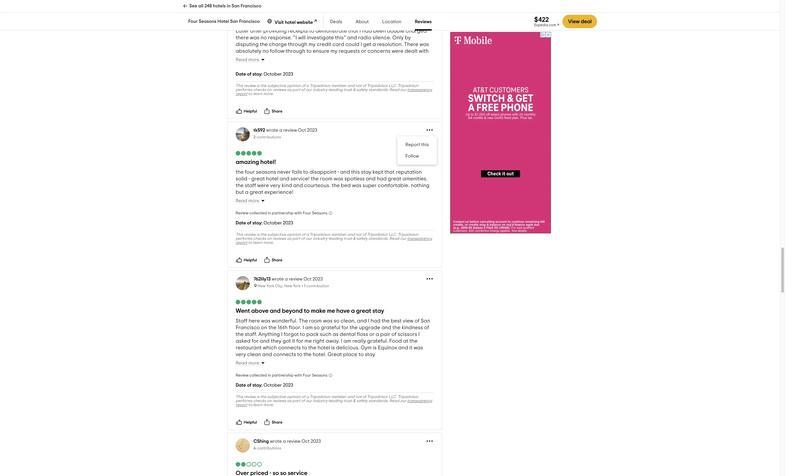 Task type: describe. For each thing, give the bounding box(es) containing it.
hotel inside the four seasons never fails to disappoint - and this stay kept that reputation solid - great hotel and service! the room was spotless and had great amenities. the staff were very kind and courteous. the bed was super comfortable. nothing but a great experience!
[[266, 176, 279, 182]]

it down scissors
[[410, 346, 413, 351]]

hotel
[[218, 19, 229, 24]]

room inside the staff here was wonderful. the room was so clean, and i had the best view of san francisco on the 16th floor. i am so grateful for the upgrade and the kindness of the staff. anything i forgot to pack such as dental floss or a pair of scissors i asked for and they got it for me right away.     i am really grateful. food at the restaurant which connects to the hotel is delicious. gym is equinox and it was very clean and connects to the hotel.  great place to stay
[[309, 319, 322, 324]]

1 horizontal spatial hotel
[[285, 20, 296, 25]]

1 leading from the top
[[329, 88, 343, 92]]

very inside the four seasons never fails to disappoint - and this stay kept that reputation solid - great hotel and service! the room was spotless and had great amenities. the staff were very kind and courteous. the bed was super comfortable. nothing but a great experience!
[[270, 183, 281, 188]]

0 horizontal spatial card
[[333, 42, 345, 47]]

was right like
[[424, 15, 434, 20]]

1 vertical spatial there
[[359, 55, 372, 61]]

safety for amazing hotel!
[[357, 237, 368, 241]]

great up staff
[[252, 176, 265, 182]]

stay: for hotel!
[[253, 221, 263, 226]]

1 checks from the top
[[253, 88, 266, 92]]

report for amazing hotel!
[[236, 241, 248, 245]]

requests
[[339, 48, 360, 54]]

1 share from the top
[[272, 109, 283, 113]]

it right out
[[387, 8, 390, 13]]

to learn more. for above
[[248, 404, 274, 408]]

1 more from the top
[[249, 58, 259, 62]]

dealing
[[236, 22, 255, 27]]

0 horizontal spatial get
[[285, 15, 293, 20]]

on inside the staff here was wonderful. the room was so clean, and i had the best view of san francisco on the 16th floor. i am so grateful for the upgrade and the kindness of the staff. anything i forgot to pack such as dental floss or a pair of scissors i asked for and they got it for me right away.     i am really grateful. food at the restaurant which connects to the hotel is delicious. gym is equinox and it was very clean and connects to the hotel.  great place to stay
[[261, 325, 268, 331]]

all
[[198, 4, 204, 8]]

silence.
[[373, 35, 392, 40]]

beyond
[[282, 309, 303, 315]]

went
[[236, 309, 250, 315]]

0 vertical spatial seasons
[[199, 19, 217, 24]]

1 helpful from the top
[[244, 109, 257, 113]]

date for went above and beyond to make me have a great stay
[[236, 384, 246, 388]]

super
[[363, 183, 377, 188]]

1 date from the top
[[236, 72, 246, 77]]

customer-
[[355, 22, 380, 27]]

762lily13 wrote a review oct 2023
[[254, 277, 323, 282]]

website
[[297, 20, 313, 25]]

in down which
[[268, 374, 271, 378]]

"i'll
[[319, 15, 327, 20]]

was up grateful
[[323, 319, 333, 324]]

not for went above and beyond to make me have a great stay
[[356, 395, 362, 400]]

view
[[569, 19, 580, 24]]

hotel. inside "we were double charged for my wife's spa purchase. once on her credit card and again on our total room bill. following up after check-out it took me four phone calls to even get a receipt. "i'll transfer you to accounting" - it felt like i was dealing with a government agency rather than a customer-centric luxury hotel. later after providing receipts to demonstrate that i had been double charged there was no response. "i will investigate this" and radio silence. only by disputing the charge through my credit card could i get a resolution. there was absolutely no follow-through to ensure my requests or concerns were dealt with and zero service recovery.    aside from that fiasco there was an awkward experience in the lobby area where a guest who was seemingly wearing only a robe"
[[414, 22, 428, 27]]

1 performs from the top
[[236, 88, 253, 92]]

0 vertical spatial connects
[[278, 346, 301, 351]]

four seasons hotel san francisco
[[188, 19, 260, 24]]

forgot
[[284, 332, 299, 338]]

which
[[263, 346, 277, 351]]

four for went
[[303, 374, 311, 378]]

i down radio
[[361, 42, 362, 47]]

stay for this
[[361, 170, 372, 175]]

disappoint
[[310, 170, 337, 175]]

was down scissors
[[414, 346, 424, 351]]

amenities.
[[403, 176, 428, 182]]

only
[[393, 35, 404, 40]]

contribution
[[307, 284, 329, 288]]

for down staff.
[[252, 339, 259, 344]]

0 horizontal spatial were
[[245, 1, 257, 7]]

1 to learn more. from the top
[[248, 92, 274, 96]]

1 reviews from the top
[[273, 88, 286, 92]]

1 vertical spatial francisco
[[239, 19, 260, 24]]

as for amazing hotel! transparency report link
[[287, 237, 292, 241]]

1 vertical spatial connects
[[274, 352, 296, 358]]

that inside the four seasons never fails to disappoint - and this stay kept that reputation solid - great hotel and service! the room was spotless and had great amenities. the staff were very kind and courteous. the bed was super comfortable. nothing but a great experience!
[[385, 170, 395, 175]]

could
[[346, 42, 360, 47]]

trust for went above and beyond to make me have a great stay
[[344, 400, 352, 404]]

a inside the cshing wrote a review oct 2023 6 contributions
[[283, 440, 286, 445]]

more for went
[[249, 361, 259, 366]]

absolutely
[[236, 48, 262, 54]]

1 horizontal spatial get
[[364, 42, 372, 47]]

went above and beyond to make me have a great stay link
[[236, 309, 385, 315]]

this"
[[335, 35, 346, 40]]

not for amazing hotel!
[[356, 233, 362, 237]]

check-
[[361, 8, 377, 13]]

1 vertical spatial my
[[309, 42, 316, 47]]

restaurant
[[236, 346, 262, 351]]

member for went above and beyond to make me have a great stay
[[332, 395, 347, 400]]

checks for above
[[253, 400, 266, 404]]

safety for went above and beyond to make me have a great stay
[[357, 400, 368, 404]]

review collected in partnership with four seasons for hotel!
[[236, 211, 328, 215]]

great up 'upgrade'
[[357, 309, 372, 315]]

review inside the cshing wrote a review oct 2023 6 contributions
[[287, 440, 301, 445]]

view deal
[[569, 19, 592, 24]]

great
[[328, 352, 342, 358]]

amazing hotel! link
[[236, 160, 276, 166]]

i down "the"
[[303, 325, 304, 331]]

0 vertical spatial my
[[307, 1, 314, 7]]

0 horizontal spatial -
[[249, 176, 250, 182]]

follow-
[[270, 48, 286, 54]]

we were double charged for my wife's spa purchase. once on her credit card and again on our total room bill. following up after check-out it took me four phone calls to even get a receipt. "i'll transfer you to accounting" - it felt like i was dealing with a government agency rather than a customer-centric luxury hotel. later after providing receipts to demonstrate that i had been double charged there was no response. "i will investigate this" and radio silence. only by disputing the charge through my credit card could i get a resolution. there was absolutely no follow-through to ensure my requests or concerns were dealt with and zero service recovery.    aside from that fiasco there was an awkward experience in the lobby area where a guest who was seemingly wearing only a robe
[[236, 1, 434, 74]]

disputing
[[236, 42, 259, 47]]

standards. for amazing hotel!
[[369, 237, 389, 241]]

1 vertical spatial me
[[327, 309, 335, 315]]

staff
[[245, 183, 256, 188]]

oct for tk592 wrote a review oct 2023 2 contributions
[[298, 128, 306, 133]]

collected for above
[[250, 374, 267, 378]]

service
[[259, 55, 277, 61]]

staff
[[236, 319, 248, 324]]

1 horizontal spatial credit
[[397, 1, 412, 7]]

report for went above and beyond to make me have a great stay
[[236, 404, 248, 408]]

was up seemingly
[[373, 55, 383, 61]]

1 report from the top
[[236, 92, 248, 96]]

grateful
[[321, 325, 341, 331]]

investigate
[[307, 35, 334, 40]]

industry- for above
[[313, 400, 329, 404]]

out
[[377, 8, 385, 13]]

me inside "we were double charged for my wife's spa purchase. once on her credit card and again on our total room bill. following up after check-out it took me four phone calls to even get a receipt. "i'll transfer you to accounting" - it felt like i was dealing with a government agency rather than a customer-centric luxury hotel. later after providing receipts to demonstrate that i had been double charged there was no response. "i will investigate this" and radio silence. only by disputing the charge through my credit card could i get a resolution. there was absolutely no follow-through to ensure my requests or concerns were dealt with and zero service recovery.    aside from that fiasco there was an awkward experience in the lobby area where a guest who was seemingly wearing only a robe"
[[403, 8, 410, 13]]

reviews for hotel!
[[273, 237, 286, 241]]

by
[[405, 35, 411, 40]]

response.
[[268, 35, 292, 40]]

0 vertical spatial this
[[422, 143, 429, 147]]

helpful for went
[[244, 421, 257, 425]]

0 vertical spatial through
[[288, 42, 308, 47]]

trust for amazing hotel!
[[344, 237, 352, 241]]

stay: for above
[[253, 384, 263, 388]]

helpful for amazing
[[244, 258, 257, 263]]

kindness
[[402, 325, 423, 331]]

contributions for cshing
[[257, 447, 282, 451]]

cshing link
[[254, 440, 269, 445]]

very inside the staff here was wonderful. the room was so clean, and i had the best view of san francisco on the 16th floor. i am so grateful for the upgrade and the kindness of the staff. anything i forgot to pack such as dental floss or a pair of scissors i asked for and they got it for me right away.     i am really grateful. food at the restaurant which connects to the hotel is delicious. gym is equinox and it was very clean and connects to the hotel.  great place to stay
[[236, 352, 246, 358]]

0 vertical spatial there
[[236, 35, 249, 40]]

762lily13
[[254, 277, 271, 282]]

kind
[[282, 183, 292, 188]]

above
[[251, 309, 269, 315]]

1 & from the top
[[353, 88, 356, 92]]

radio
[[359, 35, 372, 40]]

fails
[[292, 170, 302, 175]]

really
[[353, 339, 366, 344]]

see all 248 hotels in san francisco link
[[183, 0, 262, 12]]

1 opinion from the top
[[287, 84, 301, 88]]

have
[[337, 309, 350, 315]]

in down experience!
[[268, 211, 271, 215]]

2 vertical spatial my
[[331, 48, 338, 54]]

san inside the staff here was wonderful. the room was so clean, and i had the best view of san francisco on the 16th floor. i am so grateful for the upgrade and the kindness of the staff. anything i forgot to pack such as dental floss or a pair of scissors i asked for and they got it for me right away.     i am really grateful. food at the restaurant which connects to the hotel is delicious. gym is equinox and it was very clean and connects to the hotel.  great place to stay
[[421, 319, 431, 324]]

bill.
[[306, 8, 315, 13]]

1 vertical spatial credit
[[317, 42, 332, 47]]

1 horizontal spatial -
[[338, 170, 339, 175]]

once
[[366, 1, 379, 7]]

…
[[248, 69, 251, 74]]

to learn more. for hotel!
[[248, 241, 274, 245]]

october for above
[[264, 384, 282, 388]]

they
[[271, 339, 282, 344]]

food
[[390, 339, 402, 344]]

0 horizontal spatial so
[[314, 325, 320, 331]]

amazing hotel!
[[236, 160, 276, 166]]

were inside the four seasons never fails to disappoint - and this stay kept that reputation solid - great hotel and service! the room was spotless and had great amenities. the staff were very kind and courteous. the bed was super comfortable. nothing but a great experience!
[[257, 183, 269, 188]]

1 horizontal spatial after
[[348, 8, 360, 13]]

resolution.
[[377, 42, 403, 47]]

luxury
[[399, 22, 413, 27]]

visit hotel website link
[[267, 18, 318, 26]]

member for amazing hotel!
[[332, 233, 347, 237]]

me inside the staff here was wonderful. the room was so clean, and i had the best view of san francisco on the 16th floor. i am so grateful for the upgrade and the kindness of the staff. anything i forgot to pack such as dental floss or a pair of scissors i asked for and they got it for me right away.     i am really grateful. food at the restaurant which connects to the hotel is delicious. gym is equinox and it was very clean and connects to the hotel.  great place to stay
[[305, 339, 312, 344]]

seasons for went above and beyond to make me have a great stay
[[312, 374, 328, 378]]

more for amazing
[[249, 199, 259, 204]]

0 vertical spatial san
[[232, 4, 240, 8]]

i right away.
[[341, 339, 343, 344]]

date of stay: october 2023 for above
[[236, 384, 293, 388]]

this for went above and beyond to make me have a great stay
[[236, 395, 243, 400]]

1 subjective from the top
[[267, 84, 286, 88]]

advertisement region
[[451, 32, 552, 234]]

her
[[388, 1, 396, 7]]

tk592 wrote a review oct 2023 2 contributions
[[254, 128, 318, 139]]

1 vertical spatial through
[[286, 48, 306, 54]]

demonstrate
[[316, 28, 347, 34]]

1 transparency report from the top
[[236, 88, 433, 96]]

it left felt
[[399, 15, 402, 20]]

0 vertical spatial double
[[258, 1, 275, 7]]

as inside the staff here was wonderful. the room was so clean, and i had the best view of san francisco on the 16th floor. i am so grateful for the upgrade and the kindness of the staff. anything i forgot to pack such as dental floss or a pair of scissors i asked for and they got it for me right away.     i am really grateful. food at the restaurant which connects to the hotel is delicious. gym is equinox and it was very clean and connects to the hotel.  great place to stay
[[333, 332, 339, 338]]

1 vertical spatial no
[[263, 48, 269, 54]]

floor.
[[289, 325, 302, 331]]

opinion for hotel!
[[287, 233, 301, 237]]

great up comfortable.
[[388, 176, 402, 182]]

pair
[[381, 332, 391, 338]]

stay for great
[[373, 309, 385, 315]]

view
[[403, 319, 414, 324]]

1 part from the top
[[293, 88, 301, 92]]

1 vertical spatial charged
[[406, 28, 427, 34]]

1 standards. from the top
[[369, 88, 389, 92]]

partnership for hotel!
[[272, 211, 294, 215]]

as for third transparency report link from the bottom of the page
[[287, 88, 292, 92]]

this inside the four seasons never fails to disappoint - and this stay kept that reputation solid - great hotel and service! the room was spotless and had great amenities. the staff were very kind and courteous. the bed was super comfortable. nothing but a great experience!
[[352, 170, 360, 175]]

contributions for tk592
[[257, 135, 281, 139]]

recovery.
[[278, 55, 300, 61]]

place
[[343, 352, 358, 358]]

762lily13 link
[[254, 277, 271, 282]]

leading for amazing hotel!
[[329, 237, 343, 241]]

our inside "we were double charged for my wife's spa purchase. once on her credit card and again on our total room bill. following up after check-out it took me four phone calls to even get a receipt. "i'll transfer you to accounting" - it felt like i was dealing with a government agency rather than a customer-centric luxury hotel. later after providing receipts to demonstrate that i had been double charged there was no response. "i will investigate this" and radio silence. only by disputing the charge through my credit card could i get a resolution. there was absolutely no follow-through to ensure my requests or concerns were dealt with and zero service recovery.    aside from that fiasco there was an awkward experience in the lobby area where a guest who was seemingly wearing only a robe"
[[270, 8, 278, 13]]

1 vertical spatial were
[[392, 48, 404, 54]]

1 october from the top
[[264, 72, 282, 77]]

october for hotel!
[[264, 221, 282, 226]]

hotel. inside the staff here was wonderful. the room was so clean, and i had the best view of san francisco on the 16th floor. i am so grateful for the upgrade and the kindness of the staff. anything i forgot to pack such as dental floss or a pair of scissors i asked for and they got it for me right away.     i am really grateful. food at the restaurant which connects to the hotel is delicious. gym is equinox and it was very clean and connects to the hotel.  great place to stay
[[313, 352, 327, 358]]

wearing
[[391, 62, 411, 67]]

0 horizontal spatial charged
[[276, 1, 298, 7]]

1 member from the top
[[332, 84, 347, 88]]

expedia.com
[[535, 23, 557, 27]]

a inside the four seasons never fails to disappoint - and this stay kept that reputation solid - great hotel and service! the room was spotless and had great amenities. the staff were very kind and courteous. the bed was super comfortable. nothing but a great experience!
[[245, 190, 249, 195]]

view deal button
[[563, 15, 598, 28]]

read more for went
[[236, 361, 259, 366]]

report
[[406, 143, 421, 147]]

share for above
[[272, 421, 283, 425]]

was right who
[[354, 62, 364, 67]]

i right like
[[422, 15, 423, 20]]

0 vertical spatial that
[[349, 28, 359, 34]]

0 vertical spatial card
[[413, 1, 425, 7]]

experience
[[236, 62, 264, 67]]

later
[[236, 28, 249, 34]]

for inside "we were double charged for my wife's spa purchase. once on her credit card and again on our total room bill. following up after check-out it took me four phone calls to even get a receipt. "i'll transfer you to accounting" - it felt like i was dealing with a government agency rather than a customer-centric luxury hotel. later after providing receipts to demonstrate that i had been double charged there was no response. "i will investigate this" and radio silence. only by disputing the charge through my credit card could i get a resolution. there was absolutely no follow-through to ensure my requests or concerns were dealt with and zero service recovery.    aside from that fiasco there was an awkward experience in the lobby area where a guest who was seemingly wearing only a robe"
[[299, 1, 306, 7]]

0 vertical spatial four
[[188, 19, 198, 24]]

transparency report link for amazing hotel!
[[236, 237, 433, 245]]

was up bed
[[334, 176, 344, 182]]

seasons
[[256, 170, 276, 175]]

review collected in partnership with four seasons for above
[[236, 374, 328, 378]]

in inside "we were double charged for my wife's spa purchase. once on her credit card and again on our total room bill. following up after check-out it took me four phone calls to even get a receipt. "i'll transfer you to accounting" - it felt like i was dealing with a government agency rather than a customer-centric luxury hotel. later after providing receipts to demonstrate that i had been double charged there was no response. "i will investigate this" and radio silence. only by disputing the charge through my credit card could i get a resolution. there was absolutely no follow-through to ensure my requests or concerns were dealt with and zero service recovery.    aside from that fiasco there was an awkward experience in the lobby area where a guest who was seemingly wearing only a robe"
[[265, 62, 269, 67]]

here
[[249, 319, 260, 324]]

0 vertical spatial francisco
[[241, 4, 262, 8]]

part for hotel!
[[293, 237, 301, 241]]

collected for hotel!
[[250, 211, 267, 215]]

staff here was wonderful. the room was so clean, and i had the best view of san francisco on the 16th floor. i am so grateful for the upgrade and the kindness of the staff. anything i forgot to pack such as dental floss or a pair of scissors i asked for and they got it for me right away.     i am really grateful. food at the restaurant which connects to the hotel is delicious. gym is equinox and it was very clean and connects to the hotel.  great place to stay
[[236, 319, 431, 358]]

four inside "we were double charged for my wife's spa purchase. once on her credit card and again on our total room bill. following up after check-out it took me four phone calls to even get a receipt. "i'll transfer you to accounting" - it felt like i was dealing with a government agency rather than a customer-centric luxury hotel. later after providing receipts to demonstrate that i had been double charged there was no response. "i will investigate this" and radio silence. only by disputing the charge through my credit card could i get a resolution. there was absolutely no follow-through to ensure my requests or concerns were dealt with and zero service recovery.    aside from that fiasco there was an awkward experience in the lobby area where a guest who was seemingly wearing only a robe"
[[412, 8, 422, 13]]

i up radio
[[360, 28, 361, 34]]

1 transparency from the top
[[408, 88, 433, 92]]

was down above
[[261, 319, 271, 324]]

location
[[383, 20, 402, 24]]



Task type: locate. For each thing, give the bounding box(es) containing it.
collected down staff
[[250, 211, 267, 215]]

2 vertical spatial hotel
[[318, 346, 330, 351]]

helpful up 762lily13
[[244, 258, 257, 263]]

2 vertical spatial not
[[356, 395, 362, 400]]

3 part from the top
[[293, 400, 301, 404]]

3 member from the top
[[332, 395, 347, 400]]

3 industry- from the top
[[313, 400, 329, 404]]

from
[[319, 55, 330, 61]]

1 more. from the top
[[264, 92, 274, 96]]

this review is the subjective opinion of a tripadvisor member and not of tripadvisor llc. tripadvisor performs checks on reviews as part of our industry-leading trust & safety standards. read our for amazing hotel!
[[236, 233, 419, 241]]

even
[[272, 15, 284, 20]]

1 vertical spatial after
[[250, 28, 262, 34]]

stay inside the staff here was wonderful. the room was so clean, and i had the best view of san francisco on the 16th floor. i am so grateful for the upgrade and the kindness of the staff. anything i forgot to pack such as dental floss or a pair of scissors i asked for and they got it for me right away.     i am really grateful. food at the restaurant which connects to the hotel is delicious. gym is equinox and it was very clean and connects to the hotel.  great place to stay
[[365, 352, 376, 358]]

0 horizontal spatial after
[[250, 28, 262, 34]]

0 vertical spatial four
[[412, 8, 422, 13]]

transparency report link for went above and beyond to make me have a great stay
[[236, 400, 433, 408]]

2 vertical spatial stay:
[[253, 384, 263, 388]]

or down radio
[[361, 48, 367, 54]]

0 vertical spatial to learn more.
[[248, 92, 274, 96]]

i down kindness
[[419, 332, 420, 338]]

part for above
[[293, 400, 301, 404]]

me left "have"
[[327, 309, 335, 315]]

stay up 'upgrade'
[[373, 309, 385, 315]]

2 horizontal spatial -
[[396, 15, 398, 20]]

opinion
[[287, 84, 301, 88], [287, 233, 301, 237], [287, 395, 301, 400]]

1 industry- from the top
[[313, 88, 329, 92]]

2 to learn more. from the top
[[248, 241, 274, 245]]

3 learn from the top
[[253, 404, 263, 408]]

2 member from the top
[[332, 233, 347, 237]]

scissors
[[398, 332, 418, 338]]

more down absolutely
[[249, 58, 259, 62]]

read more down absolutely
[[236, 58, 259, 62]]

1 learn from the top
[[253, 92, 263, 96]]

in down "service"
[[265, 62, 269, 67]]

3 transparency report link from the top
[[236, 400, 433, 408]]

charged up by
[[406, 28, 427, 34]]

3 checks from the top
[[253, 400, 266, 404]]

room inside the four seasons never fails to disappoint - and this stay kept that reputation solid - great hotel and service! the room was spotless and had great amenities. the staff were very kind and courteous. the bed was super comfortable. nothing but a great experience!
[[320, 176, 333, 182]]

2 horizontal spatial me
[[403, 8, 410, 13]]

is
[[257, 84, 260, 88], [257, 233, 260, 237], [332, 346, 335, 351], [373, 346, 377, 351], [257, 395, 260, 400]]

helpful up cshing
[[244, 421, 257, 425]]

pack
[[307, 332, 319, 338]]

total
[[279, 8, 291, 13]]

nothing
[[411, 183, 430, 188]]

review collected in partnership with four seasons down experience!
[[236, 211, 328, 215]]

2023 inside the tk592 wrote a review oct 2023 2 contributions
[[307, 128, 318, 133]]

it right got
[[292, 339, 296, 344]]

guest
[[328, 62, 342, 67]]

report this
[[406, 143, 429, 147]]

wrote right "cshing" link
[[270, 440, 282, 445]]

very down restaurant
[[236, 352, 246, 358]]

transparency report for amazing hotel!
[[236, 237, 433, 245]]

1 horizontal spatial that
[[349, 28, 359, 34]]

transparency report link
[[236, 88, 433, 96], [236, 237, 433, 245], [236, 400, 433, 408]]

great down staff
[[250, 190, 263, 195]]

oct
[[298, 128, 306, 133], [304, 277, 312, 282], [302, 440, 310, 445]]

review for went above and beyond to make me have a great stay
[[236, 374, 249, 378]]

partnership for above
[[272, 374, 294, 378]]

1 vertical spatial &
[[353, 237, 356, 241]]

credit up the took
[[397, 1, 412, 7]]

share up the tk592 wrote a review oct 2023 2 contributions
[[272, 109, 283, 113]]

1 horizontal spatial or
[[370, 332, 375, 338]]

review down but
[[236, 211, 249, 215]]

2 horizontal spatial that
[[385, 170, 395, 175]]

2 llc. from the top
[[389, 233, 397, 237]]

3 read more from the top
[[236, 361, 259, 366]]

spotless
[[345, 176, 365, 182]]

wrote for cshing
[[270, 440, 282, 445]]

as for transparency report link for went above and beyond to make me have a great stay
[[287, 400, 292, 404]]

i up 'upgrade'
[[368, 319, 370, 324]]

0 vertical spatial llc.
[[389, 84, 397, 88]]

in
[[227, 4, 231, 8], [265, 62, 269, 67], [268, 211, 271, 215], [268, 374, 271, 378]]

through up recovery.
[[286, 48, 306, 54]]

partnership
[[272, 211, 294, 215], [272, 374, 294, 378]]

2 stay: from the top
[[253, 221, 263, 226]]

date of stay: october 2023 for hotel!
[[236, 221, 293, 226]]

had inside the four seasons never fails to disappoint - and this stay kept that reputation solid - great hotel and service! the room was spotless and had great amenities. the staff were very kind and courteous. the bed was super comfortable. nothing but a great experience!
[[377, 176, 387, 182]]

room left bill. on the top left
[[292, 8, 305, 13]]

i down 16th
[[281, 332, 283, 338]]

contributions inside the tk592 wrote a review oct 2023 2 contributions
[[257, 135, 281, 139]]

am down dental
[[344, 339, 352, 344]]

3 stay: from the top
[[253, 384, 263, 388]]

oct for 762lily13 wrote a review oct 2023
[[304, 277, 312, 282]]

floss
[[357, 332, 368, 338]]

wrote right tk592 link
[[266, 128, 279, 133]]

1 vertical spatial review collected in partnership with four seasons
[[236, 374, 328, 378]]

performs for amazing
[[236, 237, 253, 241]]

share up 762lily13 wrote a review oct 2023
[[272, 258, 283, 263]]

1 vertical spatial more
[[249, 199, 259, 204]]

1 horizontal spatial were
[[257, 183, 269, 188]]

through
[[288, 42, 308, 47], [286, 48, 306, 54]]

partnership down which
[[272, 374, 294, 378]]

a inside the staff here was wonderful. the room was so clean, and i had the best view of san francisco on the 16th floor. i am so grateful for the upgrade and the kindness of the staff. anything i forgot to pack such as dental floss or a pair of scissors i asked for and they got it for me right away.     i am really grateful. food at the restaurant which connects to the hotel is delicious. gym is equinox and it was very clean and connects to the hotel.  great place to stay
[[376, 332, 379, 338]]

2 this from the top
[[236, 233, 243, 237]]

francisco inside the staff here was wonderful. the room was so clean, and i had the best view of san francisco on the 16th floor. i am so grateful for the upgrade and the kindness of the staff. anything i forgot to pack such as dental floss or a pair of scissors i asked for and they got it for me right away.     i am really grateful. food at the restaurant which connects to the hotel is delicious. gym is equinox and it was very clean and connects to the hotel.  great place to stay
[[236, 325, 260, 331]]

1 vertical spatial room
[[320, 176, 333, 182]]

contributions down tk592
[[257, 135, 281, 139]]

wrote inside the cshing wrote a review oct 2023 6 contributions
[[270, 440, 282, 445]]

2 october from the top
[[264, 221, 282, 226]]

seasons for amazing hotel!
[[312, 211, 328, 215]]

2 part from the top
[[293, 237, 301, 241]]

1 vertical spatial am
[[344, 339, 352, 344]]

2 review collected in partnership with four seasons from the top
[[236, 374, 328, 378]]

opinion for above
[[287, 395, 301, 400]]

2 transparency from the top
[[408, 237, 433, 241]]

francisco up phone
[[241, 4, 262, 8]]

1
[[304, 284, 306, 288]]

grateful.
[[368, 339, 388, 344]]

3 trust from the top
[[344, 400, 352, 404]]

no down providing on the top left
[[261, 35, 267, 40]]

3 standards. from the top
[[369, 400, 389, 404]]

wrote right 762lily13 link
[[272, 277, 284, 282]]

1 this review is the subjective opinion of a tripadvisor member and not of tripadvisor llc. tripadvisor performs checks on reviews as part of our industry-leading trust & safety standards. read our from the top
[[236, 84, 419, 92]]

subjective for above
[[267, 395, 286, 400]]

3 share from the top
[[272, 421, 283, 425]]

concerns
[[368, 48, 391, 54]]

there up seemingly
[[359, 55, 372, 61]]

2 report from the top
[[236, 241, 248, 245]]

had up 'upgrade'
[[371, 319, 381, 324]]

transparency report
[[236, 88, 433, 96], [236, 237, 433, 245], [236, 400, 433, 408]]

& for amazing hotel!
[[353, 237, 356, 241]]

were up awkward
[[392, 48, 404, 54]]

date for amazing hotel!
[[236, 221, 246, 226]]

for up dental
[[342, 325, 349, 331]]

1 vertical spatial standards.
[[369, 237, 389, 241]]

1 horizontal spatial double
[[387, 28, 405, 34]]

stay inside the four seasons never fails to disappoint - and this stay kept that reputation solid - great hotel and service! the room was spotless and had great amenities. the staff were very kind and courteous. the bed was super comfortable. nothing but a great experience!
[[361, 170, 372, 175]]

on
[[380, 1, 387, 7], [262, 8, 269, 13], [267, 88, 272, 92], [267, 237, 272, 241], [261, 325, 268, 331], [267, 400, 272, 404]]

0 horizontal spatial or
[[361, 48, 367, 54]]

hotel down seasons
[[266, 176, 279, 182]]

2 vertical spatial more.
[[264, 404, 274, 408]]

deals
[[330, 20, 343, 24]]

see all 248 hotels in san francisco
[[189, 4, 262, 8]]

0 horizontal spatial credit
[[317, 42, 332, 47]]

1 vertical spatial transparency report
[[236, 237, 433, 245]]

charge
[[269, 42, 287, 47]]

3 october from the top
[[264, 384, 282, 388]]

1 vertical spatial double
[[387, 28, 405, 34]]

solid
[[236, 176, 248, 182]]

or inside the staff here was wonderful. the room was so clean, and i had the best view of san francisco on the 16th floor. i am so grateful for the upgrade and the kindness of the staff. anything i forgot to pack such as dental floss or a pair of scissors i asked for and they got it for me right away.     i am really grateful. food at the restaurant which connects to the hotel is delicious. gym is equinox and it was very clean and connects to the hotel.  great place to stay
[[370, 332, 375, 338]]

industry- for hotel!
[[313, 237, 329, 241]]

an
[[384, 55, 390, 61]]

it
[[387, 8, 390, 13], [399, 15, 402, 20], [292, 339, 296, 344], [410, 346, 413, 351]]

so
[[334, 319, 340, 324], [314, 325, 320, 331]]

a inside the tk592 wrote a review oct 2023 2 contributions
[[280, 128, 283, 133]]

providing
[[264, 28, 287, 34]]

there down later
[[236, 35, 249, 40]]

wrote for 762lily13
[[272, 277, 284, 282]]

1 horizontal spatial me
[[327, 309, 335, 315]]

hotel down right
[[318, 346, 330, 351]]

stay left kept
[[361, 170, 372, 175]]

1 vertical spatial helpful
[[244, 258, 257, 263]]

double up only
[[387, 28, 405, 34]]

share for hotel!
[[272, 258, 283, 263]]

this for amazing hotel!
[[236, 233, 243, 237]]

1 horizontal spatial am
[[344, 339, 352, 344]]

deal
[[581, 19, 592, 24]]

0 vertical spatial date of stay: october 2023
[[236, 72, 293, 77]]

1 trust from the top
[[344, 88, 352, 92]]

0 vertical spatial report
[[236, 92, 248, 96]]

wrote inside the tk592 wrote a review oct 2023 2 contributions
[[266, 128, 279, 133]]

3 llc. from the top
[[389, 395, 397, 400]]

or inside "we were double charged for my wife's spa purchase. once on her credit card and again on our total room bill. following up after check-out it took me four phone calls to even get a receipt. "i'll transfer you to accounting" - it felt like i was dealing with a government agency rather than a customer-centric luxury hotel. later after providing receipts to demonstrate that i had been double charged there was no response. "i will investigate this" and radio silence. only by disputing the charge through my credit card could i get a resolution. there was absolutely no follow-through to ensure my requests or concerns were dealt with and zero service recovery.    aside from that fiasco there was an awkward experience in the lobby area where a guest who was seemingly wearing only a robe"
[[361, 48, 367, 54]]

after down dealing
[[250, 28, 262, 34]]

1 vertical spatial report
[[236, 241, 248, 245]]

had down kept
[[377, 176, 387, 182]]

gym
[[361, 346, 372, 351]]

3 date of stay: october 2023 from the top
[[236, 384, 293, 388]]

2 vertical spatial -
[[249, 176, 250, 182]]

2 vertical spatial checks
[[253, 400, 266, 404]]

subjective for hotel!
[[267, 233, 286, 237]]

- up staff
[[249, 176, 250, 182]]

1 vertical spatial very
[[236, 352, 246, 358]]

who
[[343, 62, 353, 67]]

0 vertical spatial part
[[293, 88, 301, 92]]

hotels
[[213, 4, 226, 8]]

3 safety from the top
[[357, 400, 368, 404]]

zero
[[247, 55, 258, 61]]

more. for hotel!
[[264, 241, 274, 245]]

been
[[374, 28, 386, 34]]

0 vertical spatial or
[[361, 48, 367, 54]]

helpful up tk592 link
[[244, 109, 257, 113]]

1 vertical spatial stay
[[373, 309, 385, 315]]

1 safety from the top
[[357, 88, 368, 92]]

0 vertical spatial review collected in partnership with four seasons
[[236, 211, 328, 215]]

0 vertical spatial standards.
[[369, 88, 389, 92]]

francisco
[[241, 4, 262, 8], [239, 19, 260, 24], [236, 325, 260, 331]]

my right ensure at left top
[[331, 48, 338, 54]]

review
[[244, 84, 256, 88], [284, 128, 297, 133], [244, 233, 256, 237], [289, 277, 303, 282], [244, 395, 256, 400], [287, 440, 301, 445]]

reviews for above
[[273, 400, 286, 404]]

transparency
[[408, 88, 433, 92], [408, 237, 433, 241], [408, 400, 433, 404]]

1 review collected in partnership with four seasons from the top
[[236, 211, 328, 215]]

2 more. from the top
[[264, 241, 274, 245]]

learn
[[253, 92, 263, 96], [253, 241, 263, 245], [253, 404, 263, 408]]

0 vertical spatial review
[[236, 211, 249, 215]]

1 date of stay: october 2023 from the top
[[236, 72, 293, 77]]

room inside "we were double charged for my wife's spa purchase. once on her credit card and again on our total room bill. following up after check-out it took me four phone calls to even get a receipt. "i'll transfer you to accounting" - it felt like i was dealing with a government agency rather than a customer-centric luxury hotel. later after providing receipts to demonstrate that i had been double charged there was no response. "i will investigate this" and radio silence. only by disputing the charge through my credit card could i get a resolution. there was absolutely no follow-through to ensure my requests or concerns were dealt with and zero service recovery.    aside from that fiasco there was an awkward experience in the lobby area where a guest who was seemingly wearing only a robe"
[[292, 8, 305, 13]]

took
[[391, 8, 402, 13]]

3 transparency report from the top
[[236, 400, 433, 408]]

tk592 link
[[254, 128, 265, 133]]

hotel. down right
[[313, 352, 327, 358]]

3 performs from the top
[[236, 400, 253, 404]]

calls
[[253, 15, 264, 20]]

-
[[396, 15, 398, 20], [338, 170, 339, 175], [249, 176, 250, 182]]

- inside "we were double charged for my wife's spa purchase. once on her credit card and again on our total room bill. following up after check-out it took me four phone calls to even get a receipt. "i'll transfer you to accounting" - it felt like i was dealing with a government agency rather than a customer-centric luxury hotel. later after providing receipts to demonstrate that i had been double charged there was no response. "i will investigate this" and radio silence. only by disputing the charge through my credit card could i get a resolution. there was absolutely no follow-through to ensure my requests or concerns were dealt with and zero service recovery.    aside from that fiasco there was an awkward experience in the lobby area where a guest who was seemingly wearing only a robe"
[[396, 15, 398, 20]]

2 read more from the top
[[236, 199, 259, 204]]

1 review from the top
[[236, 211, 249, 215]]

card up like
[[413, 1, 425, 7]]

were up again
[[245, 1, 257, 7]]

room down the 'disappoint'
[[320, 176, 333, 182]]

clean,
[[341, 319, 356, 324]]

learn for hotel!
[[253, 241, 263, 245]]

2 vertical spatial read more
[[236, 361, 259, 366]]

safety
[[357, 88, 368, 92], [357, 237, 368, 241], [357, 400, 368, 404]]

me down pack at left bottom
[[305, 339, 312, 344]]

oct inside the tk592 wrote a review oct 2023 2 contributions
[[298, 128, 306, 133]]

you
[[348, 15, 357, 20]]

checks for hotel!
[[253, 237, 266, 241]]

1 vertical spatial october
[[264, 221, 282, 226]]

1 horizontal spatial so
[[334, 319, 340, 324]]

contributions inside the cshing wrote a review oct 2023 6 contributions
[[257, 447, 282, 451]]

like
[[412, 15, 421, 20]]

2 vertical spatial transparency
[[408, 400, 433, 404]]

1 collected from the top
[[250, 211, 267, 215]]

report
[[236, 92, 248, 96], [236, 241, 248, 245], [236, 404, 248, 408]]

experience!
[[265, 190, 294, 195]]

charged up 'total'
[[276, 1, 298, 7]]

1 vertical spatial not
[[356, 233, 362, 237]]

0 horizontal spatial four
[[245, 170, 255, 175]]

where
[[308, 62, 323, 67]]

connects
[[278, 346, 301, 351], [274, 352, 296, 358]]

so up grateful
[[334, 319, 340, 324]]

double up again
[[258, 1, 275, 7]]

card down this"
[[333, 42, 345, 47]]

2 review from the top
[[236, 374, 249, 378]]

follow
[[406, 154, 420, 159]]

- down the took
[[396, 15, 398, 20]]

2 partnership from the top
[[272, 374, 294, 378]]

review for amazing hotel!
[[236, 211, 249, 215]]

1 vertical spatial review
[[236, 374, 249, 378]]

had inside "we were double charged for my wife's spa purchase. once on her credit card and again on our total room bill. following up after check-out it took me four phone calls to even get a receipt. "i'll transfer you to accounting" - it felt like i was dealing with a government agency rather than a customer-centric luxury hotel. later after providing receipts to demonstrate that i had been double charged there was no response. "i will investigate this" and radio silence. only by disputing the charge through my credit card could i get a resolution. there was absolutely no follow-through to ensure my requests or concerns were dealt with and zero service recovery.    aside from that fiasco there was an awkward experience in the lobby area where a guest who was seemingly wearing only a robe"
[[362, 28, 372, 34]]

get down radio
[[364, 42, 372, 47]]

2 vertical spatial transparency report
[[236, 400, 433, 408]]

0 horizontal spatial am
[[305, 325, 313, 331]]

2 industry- from the top
[[313, 237, 329, 241]]

in right 'hotels'
[[227, 4, 231, 8]]

2023 inside the cshing wrote a review oct 2023 6 contributions
[[311, 440, 321, 445]]

3 to learn more. from the top
[[248, 404, 274, 408]]

2 vertical spatial share
[[272, 421, 283, 425]]

- right the 'disappoint'
[[338, 170, 339, 175]]

0 vertical spatial learn
[[253, 92, 263, 96]]

0 vertical spatial no
[[261, 35, 267, 40]]

0 vertical spatial trust
[[344, 88, 352, 92]]

francisco down again
[[239, 19, 260, 24]]

2 share from the top
[[272, 258, 283, 263]]

we
[[236, 1, 244, 7]]

2 horizontal spatial hotel
[[318, 346, 330, 351]]

for up the receipt.
[[299, 1, 306, 7]]

1 llc. from the top
[[389, 84, 397, 88]]

four inside the four seasons never fails to disappoint - and this stay kept that reputation solid - great hotel and service! the room was spotless and had great amenities. the staff were very kind and courteous. the bed was super comfortable. nothing but a great experience!
[[245, 170, 255, 175]]

very up experience!
[[270, 183, 281, 188]]

3 this review is the subjective opinion of a tripadvisor member and not of tripadvisor llc. tripadvisor performs checks on reviews as part of our industry-leading trust & safety standards. read our from the top
[[236, 395, 419, 404]]

0 vertical spatial -
[[396, 15, 398, 20]]

oct for cshing wrote a review oct 2023 6 contributions
[[302, 440, 310, 445]]

following
[[316, 8, 339, 13]]

2 vertical spatial subjective
[[267, 395, 286, 400]]

2 date of stay: october 2023 from the top
[[236, 221, 293, 226]]

cshing
[[254, 440, 269, 445]]

1 vertical spatial partnership
[[272, 374, 294, 378]]

accounting"
[[365, 15, 395, 20]]

0 horizontal spatial that
[[331, 55, 341, 61]]

i
[[422, 15, 423, 20], [360, 28, 361, 34], [361, 42, 362, 47], [368, 319, 370, 324], [303, 325, 304, 331], [281, 332, 283, 338], [419, 332, 420, 338], [341, 339, 343, 344]]

2 vertical spatial me
[[305, 339, 312, 344]]

0 vertical spatial subjective
[[267, 84, 286, 88]]

area
[[295, 62, 306, 67]]

transparency for went above and beyond to make me have a great stay
[[408, 400, 433, 404]]

credit up ensure at left top
[[317, 42, 332, 47]]

3 more from the top
[[249, 361, 259, 366]]

this up spotless
[[352, 170, 360, 175]]

partnership down experience!
[[272, 211, 294, 215]]

2 vertical spatial to learn more.
[[248, 404, 274, 408]]

2 transparency report from the top
[[236, 237, 433, 245]]

2 safety from the top
[[357, 237, 368, 241]]

this review is the subjective opinion of a tripadvisor member and not of tripadvisor llc. tripadvisor performs checks on reviews as part of our industry-leading trust & safety standards. read our for went above and beyond to make me have a great stay
[[236, 395, 419, 404]]

rather
[[322, 22, 337, 27]]

2 vertical spatial had
[[371, 319, 381, 324]]

2 standards. from the top
[[369, 237, 389, 241]]

3 opinion from the top
[[287, 395, 301, 400]]

credit
[[397, 1, 412, 7], [317, 42, 332, 47]]

performs for went
[[236, 400, 253, 404]]

3 reviews from the top
[[273, 400, 286, 404]]

review inside the tk592 wrote a review oct 2023 2 contributions
[[284, 128, 297, 133]]

1 vertical spatial transparency report link
[[236, 237, 433, 245]]

1 vertical spatial that
[[331, 55, 341, 61]]

agency
[[302, 22, 321, 27]]

1 partnership from the top
[[272, 211, 294, 215]]

am up pack at left bottom
[[305, 325, 313, 331]]

transparency report for went above and beyond to make me have a great stay
[[236, 400, 433, 408]]

tk592
[[254, 128, 265, 133]]

standards. for went above and beyond to make me have a great stay
[[369, 400, 389, 404]]

1 read more from the top
[[236, 58, 259, 62]]

was up disputing
[[250, 35, 260, 40]]

up
[[340, 8, 346, 13]]

double
[[258, 1, 275, 7], [387, 28, 405, 34]]

1 vertical spatial checks
[[253, 237, 266, 241]]

1 this from the top
[[236, 84, 243, 88]]

phone
[[236, 15, 252, 20]]

1 vertical spatial -
[[338, 170, 339, 175]]

2 subjective from the top
[[267, 233, 286, 237]]

1 vertical spatial san
[[230, 19, 238, 24]]

0 vertical spatial get
[[285, 15, 293, 20]]

hotel right visit
[[285, 20, 296, 25]]

2 & from the top
[[353, 237, 356, 241]]

1 vertical spatial leading
[[329, 237, 343, 241]]

four for amazing
[[303, 211, 311, 215]]

very
[[270, 183, 281, 188], [236, 352, 246, 358]]

read more for amazing
[[236, 199, 259, 204]]

0 vertical spatial had
[[362, 28, 372, 34]]

visit hotel website
[[275, 20, 313, 25]]

3 report from the top
[[236, 404, 248, 408]]

2 opinion from the top
[[287, 233, 301, 237]]

2 vertical spatial date
[[236, 384, 246, 388]]

3 date from the top
[[236, 384, 246, 388]]

0 vertical spatial transparency report link
[[236, 88, 433, 96]]

1 vertical spatial four
[[303, 211, 311, 215]]

room
[[292, 8, 305, 13], [320, 176, 333, 182], [309, 319, 322, 324]]

2 transparency report link from the top
[[236, 237, 433, 245]]

best
[[391, 319, 402, 324]]

was down spotless
[[352, 183, 362, 188]]

0 vertical spatial read more
[[236, 58, 259, 62]]

2 vertical spatial room
[[309, 319, 322, 324]]

read more down but
[[236, 199, 259, 204]]

3 & from the top
[[353, 400, 356, 404]]

1 vertical spatial collected
[[250, 374, 267, 378]]

2 not from the top
[[356, 233, 362, 237]]

wrote for tk592
[[266, 128, 279, 133]]

1 vertical spatial read more
[[236, 199, 259, 204]]

3 this from the top
[[236, 395, 243, 400]]

1 vertical spatial so
[[314, 325, 320, 331]]

3 more. from the top
[[264, 404, 274, 408]]

2 vertical spatial oct
[[302, 440, 310, 445]]

2 checks from the top
[[253, 237, 266, 241]]

review down clean
[[236, 374, 249, 378]]

more down staff
[[249, 199, 259, 204]]

2 learn from the top
[[253, 241, 263, 245]]

there
[[236, 35, 249, 40], [359, 55, 372, 61]]

transparency for amazing hotel!
[[408, 237, 433, 241]]

2 vertical spatial safety
[[357, 400, 368, 404]]

0 horizontal spatial me
[[305, 339, 312, 344]]

for down forgot
[[297, 339, 304, 344]]

3 helpful from the top
[[244, 421, 257, 425]]

1 vertical spatial industry-
[[313, 237, 329, 241]]

1 vertical spatial this
[[352, 170, 360, 175]]

courteous.
[[304, 183, 331, 188]]

2 helpful from the top
[[244, 258, 257, 263]]

dealt
[[405, 48, 418, 54]]

had inside the staff here was wonderful. the room was so clean, and i had the best view of san francisco on the 16th floor. i am so grateful for the upgrade and the kindness of the staff. anything i forgot to pack such as dental floss or a pair of scissors i asked for and they got it for me right away.     i am really grateful. food at the restaurant which connects to the hotel is delicious. gym is equinox and it was very clean and connects to the hotel.  great place to stay
[[371, 319, 381, 324]]

was right the there
[[420, 42, 429, 47]]

or down 'upgrade'
[[370, 332, 375, 338]]

were right staff
[[257, 183, 269, 188]]

hotel inside the staff here was wonderful. the room was so clean, and i had the best view of san francisco on the 16th floor. i am so grateful for the upgrade and the kindness of the staff. anything i forgot to pack such as dental floss or a pair of scissors i asked for and they got it for me right away.     i am really grateful. food at the restaurant which connects to the hotel is delicious. gym is equinox and it was very clean and connects to the hotel.  great place to stay
[[318, 346, 330, 351]]

san up kindness
[[421, 319, 431, 324]]

trust
[[344, 88, 352, 92], [344, 237, 352, 241], [344, 400, 352, 404]]

stay:
[[253, 72, 263, 77], [253, 221, 263, 226], [253, 384, 263, 388]]

1 stay: from the top
[[253, 72, 263, 77]]

2 vertical spatial part
[[293, 400, 301, 404]]

& for went above and beyond to make me have a great stay
[[353, 400, 356, 404]]

0 vertical spatial reviews
[[273, 88, 286, 92]]

0 vertical spatial very
[[270, 183, 281, 188]]

delicious.
[[336, 346, 360, 351]]

0 vertical spatial october
[[264, 72, 282, 77]]

2 more from the top
[[249, 199, 259, 204]]

1 not from the top
[[356, 84, 362, 88]]

1 vertical spatial hotel
[[266, 176, 279, 182]]

3 transparency from the top
[[408, 400, 433, 404]]

2 this review is the subjective opinion of a tripadvisor member and not of tripadvisor llc. tripadvisor performs checks on reviews as part of our industry-leading trust & safety standards. read our from the top
[[236, 233, 419, 241]]

get
[[285, 15, 293, 20], [364, 42, 372, 47]]

oct inside the cshing wrote a review oct 2023 6 contributions
[[302, 440, 310, 445]]

this right report
[[422, 143, 429, 147]]

through down "i
[[288, 42, 308, 47]]

felt
[[403, 15, 411, 20]]

llc. for went above and beyond to make me have a great stay
[[389, 395, 397, 400]]

san right hotel
[[230, 19, 238, 24]]

for
[[299, 1, 306, 7], [342, 325, 349, 331], [252, 339, 259, 344], [297, 339, 304, 344]]

leading for went above and beyond to make me have a great stay
[[329, 400, 343, 404]]

to inside the four seasons never fails to disappoint - and this stay kept that reputation solid - great hotel and service! the room was spotless and had great amenities. the staff were very kind and courteous. the bed was super comfortable. nothing but a great experience!
[[304, 170, 309, 175]]

2 trust from the top
[[344, 237, 352, 241]]

0 horizontal spatial hotel
[[266, 176, 279, 182]]

again
[[247, 8, 261, 13]]

2 vertical spatial learn
[[253, 404, 263, 408]]

2 vertical spatial leading
[[329, 400, 343, 404]]

more. for above
[[264, 404, 274, 408]]

hotel. down like
[[414, 22, 428, 27]]

four up like
[[412, 8, 422, 13]]

2 reviews from the top
[[273, 237, 286, 241]]

great
[[252, 176, 265, 182], [388, 176, 402, 182], [250, 190, 263, 195], [357, 309, 372, 315]]

3 not from the top
[[356, 395, 362, 400]]

centric
[[380, 22, 397, 27]]

2 performs from the top
[[236, 237, 253, 241]]

6
[[254, 447, 256, 451]]

1 transparency report link from the top
[[236, 88, 433, 96]]

my up bill. on the top left
[[307, 1, 314, 7]]

that down than
[[349, 28, 359, 34]]

fiasco
[[342, 55, 358, 61]]

francisco up staff.
[[236, 325, 260, 331]]

2 leading from the top
[[329, 237, 343, 241]]

wife's
[[315, 1, 328, 7]]

four down amazing
[[245, 170, 255, 175]]

no up "service"
[[263, 48, 269, 54]]

learn for above
[[253, 404, 263, 408]]

llc. for amazing hotel!
[[389, 233, 397, 237]]



Task type: vqa. For each thing, say whether or not it's contained in the screenshot.
Helpful
yes



